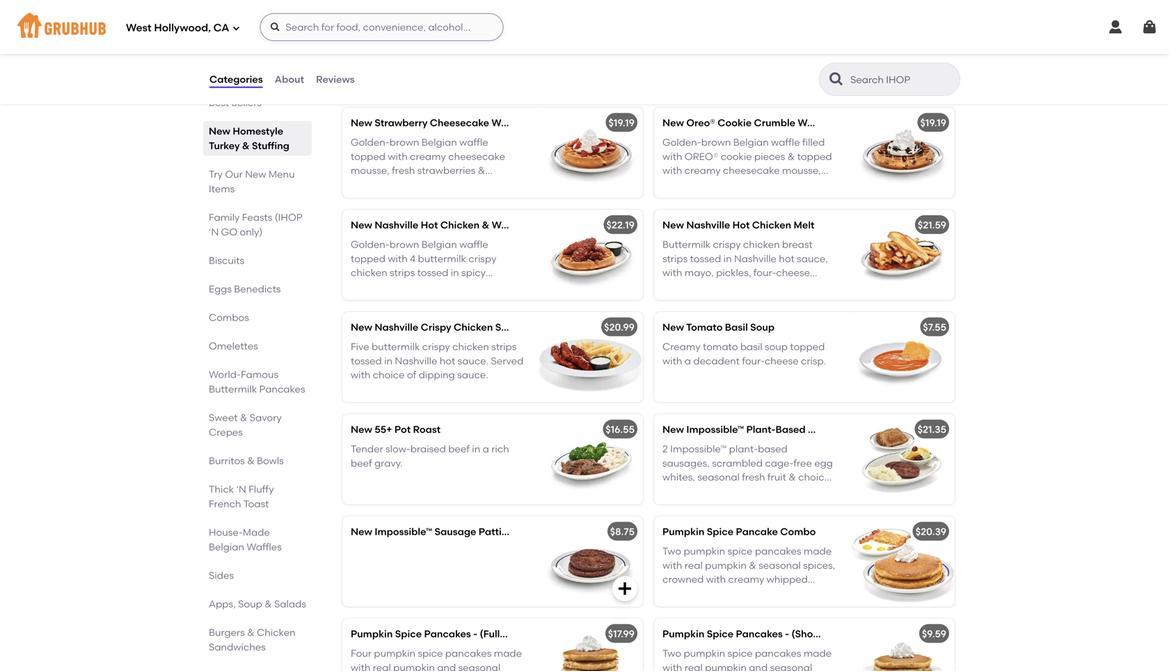 Task type: describe. For each thing, give the bounding box(es) containing it.
nashville for new nashville hot chicken & waffles
[[375, 219, 419, 231]]

your
[[779, 62, 800, 74]]

four-
[[742, 355, 765, 367]]

waffles inside house-made belgian waffles
[[247, 542, 282, 553]]

dressing.
[[414, 295, 456, 307]]

new for new nashville hot chicken & waffles
[[351, 219, 372, 231]]

impossible™ for plant-
[[687, 424, 744, 436]]

new for new nashville hot chicken melt
[[663, 219, 684, 231]]

chicken inside the burgers & chicken sandwiches
[[257, 627, 296, 639]]

1 horizontal spatial sausage
[[808, 424, 850, 436]]

$21.59
[[918, 219, 947, 231]]

apps, soup & salads tab
[[209, 597, 306, 612]]

nashville for new nashville crispy chicken strips & fries
[[375, 322, 419, 333]]

burritos & bowls
[[209, 455, 284, 467]]

& inside tab
[[247, 455, 255, 467]]

about button
[[274, 54, 305, 104]]

spice for (full
[[418, 648, 443, 660]]

buttermilk inside world-famous buttermilk pancakes
[[209, 384, 257, 395]]

$8.75
[[610, 526, 635, 538]]

categories button
[[209, 54, 264, 104]]

pumpkin down pumpkin spice pancakes - (short stack)
[[705, 662, 747, 672]]

new strawberry cheesecake waffle
[[351, 117, 523, 129]]

a inside creamy tomato basil soup topped with a decadent four-cheese crisp.
[[685, 355, 691, 367]]

butter.
[[471, 48, 502, 60]]

sausages,
[[663, 458, 710, 470]]

belgian for cheesecake
[[422, 137, 457, 148]]

and for (short
[[749, 662, 768, 672]]

based
[[758, 444, 788, 455]]

best sellers tab
[[209, 95, 306, 110]]

2 waffle from the left
[[798, 117, 829, 129]]

pumpkin spice pancakes - (full stack) image
[[539, 619, 643, 672]]

new for new strawberry cheesecake waffle
[[351, 117, 372, 129]]

soup
[[765, 341, 788, 353]]

sweet
[[209, 412, 238, 424]]

pancakes inside the "2  impossible™ plant-based sausages, scrambled cage-free egg whites, seasonal fresh fruit & choice of 2 protein pancakes or multigrain toast."
[[718, 486, 765, 498]]

sauce
[[414, 281, 442, 293]]

new for new oreo® cookie crumble waffle
[[663, 117, 684, 129]]

- for (short
[[785, 629, 789, 640]]

belgian for cookie
[[734, 137, 769, 148]]

new impossible™ sausage patties from plants (2) image
[[539, 517, 643, 607]]

pumpkin right two
[[684, 648, 726, 660]]

cheesecake inside the golden-brown belgian waffle topped with creamy cheesecake mousse, fresh strawberries & whipped topping.
[[448, 151, 505, 163]]

search icon image
[[828, 71, 845, 88]]

belgian,
[[711, 34, 749, 46]]

with inside the golden-brown belgian waffle topped with creamy cheesecake mousse, fresh strawberries & whipped topping.
[[388, 151, 408, 163]]

protein
[[682, 486, 716, 498]]

flaky
[[392, 34, 416, 46]]

pot
[[395, 424, 411, 436]]

choice of belgian, strawberry cheesecake or oreo® cookie crumble waffle, 2 eggs* your way, 2 bacon strips or pork sausage links & hash browns. button
[[654, 5, 955, 103]]

0 vertical spatial combo
[[885, 424, 920, 436]]

new buttermilk biscuit
[[351, 15, 459, 26]]

waffle for waffle
[[460, 137, 488, 148]]

1 vertical spatial cheesecake
[[430, 117, 489, 129]]

of inside golden-brown belgian waffle topped with 4 buttermilk crispy chicken strips tossed in spicy nashville hot sauce & served with a side of ranch dressing.
[[372, 295, 382, 307]]

a inside golden-brown belgian waffle topped with 4 buttermilk crispy chicken strips tossed in spicy nashville hot sauce & served with a side of ranch dressing.
[[510, 281, 517, 293]]

items
[[209, 183, 235, 195]]

roast
[[413, 424, 441, 436]]

fries
[[535, 322, 557, 333]]

fresh inside the "2  impossible™ plant-based sausages, scrambled cage-free egg whites, seasonal fresh fruit & choice of 2 protein pancakes or multigrain toast."
[[742, 472, 765, 484]]

biscuit
[[469, 34, 500, 46]]

2 up pork
[[742, 62, 747, 74]]

new tomato basil soup
[[663, 322, 775, 333]]

new for new impossible™ plant-based sausage power combo
[[663, 424, 684, 436]]

& inside golden-brown belgian waffle topped with 4 buttermilk crispy chicken strips tossed in spicy nashville hot sauce & served with a side of ranch dressing.
[[445, 281, 452, 293]]

impossible™ for plant-
[[671, 444, 727, 455]]

new impossible™ sausage patties from plants (2)
[[351, 526, 585, 538]]

(ihop
[[275, 212, 303, 223]]

topped for new nashville hot chicken & waffles
[[351, 253, 386, 265]]

0 vertical spatial cookie
[[721, 151, 752, 163]]

menu
[[269, 168, 295, 180]]

0 horizontal spatial sausage
[[435, 526, 476, 538]]

tossed inside five buttermilk crispy chicken strips tossed in nashville hot sauce. served with choice of dipping sauce.
[[351, 355, 382, 367]]

belgian inside house-made belgian waffles
[[209, 542, 244, 553]]

go
[[221, 226, 238, 238]]

$20.99
[[604, 322, 635, 333]]

1 vertical spatial oreo®
[[690, 179, 724, 191]]

new nashville hot chicken melt
[[663, 219, 815, 231]]

turkey
[[209, 140, 240, 152]]

thick
[[209, 484, 234, 496]]

crispy inside five buttermilk crispy chicken strips tossed in nashville hot sauce. served with choice of dipping sauce.
[[422, 341, 450, 353]]

plant-
[[729, 444, 758, 455]]

new tomato basil soup image
[[851, 312, 955, 403]]

spice for (short
[[728, 648, 753, 660]]

& up spicy
[[482, 219, 490, 231]]

svg image
[[270, 22, 281, 33]]

family feasts (ihop 'n go only)
[[209, 212, 303, 238]]

pancakes inside world-famous buttermilk pancakes
[[259, 384, 305, 395]]

rich
[[492, 444, 509, 455]]

thick 'n fluffy french toast
[[209, 484, 274, 510]]

real inside warm & flaky buttermilk biscuit served with whipped real butter.
[[450, 48, 468, 60]]

and for (full
[[437, 662, 456, 672]]

sweet & savory crepes tab
[[209, 411, 306, 440]]

hollywood,
[[154, 22, 211, 34]]

benedicts
[[234, 283, 281, 295]]

nashville for new nashville hot chicken melt
[[687, 219, 730, 231]]

golden-brown belgian waffle topped with creamy cheesecake mousse, fresh strawberries & whipped topping.
[[351, 137, 505, 191]]

creamy tomato basil soup topped with a decadent four-cheese crisp.
[[663, 341, 826, 367]]

combos tab
[[209, 310, 306, 325]]

new impossible™ plant-based sausage power combo image
[[851, 414, 955, 505]]

new nashville hot chicken melt image
[[851, 210, 955, 300]]

new nashville hot chicken & waffles
[[351, 219, 528, 231]]

choice of belgian, strawberry cheesecake or oreo® cookie crumble waffle, 2 eggs* your way, 2 bacon strips or pork sausage links & hash browns.
[[663, 34, 831, 103]]

pancakes for pumpkin spice pancakes - (full stack)
[[424, 629, 471, 640]]

more
[[663, 179, 688, 191]]

pork
[[735, 77, 757, 88]]

try our new menu items
[[209, 168, 295, 195]]

spice for pumpkin spice pancake combo
[[707, 526, 734, 538]]

sides
[[209, 570, 234, 582]]

dipping
[[419, 369, 455, 381]]

cheesecake inside choice of belgian, strawberry cheesecake or oreo® cookie crumble waffle, 2 eggs* your way, 2 bacon strips or pork sausage links & hash browns.
[[663, 48, 722, 60]]

main navigation navigation
[[0, 0, 1170, 54]]

chicken inside five buttermilk crispy chicken strips tossed in nashville hot sauce. served with choice of dipping sauce.
[[453, 341, 489, 353]]

omelettes tab
[[209, 339, 306, 354]]

plant-
[[747, 424, 776, 436]]

$20.39
[[916, 526, 947, 538]]

burgers & chicken sandwiches tab
[[209, 626, 306, 655]]

cage-
[[765, 458, 794, 470]]

'n inside family feasts (ihop 'n go only)
[[209, 226, 219, 238]]

2 sauce. from the top
[[457, 369, 488, 381]]

crepes
[[209, 427, 243, 439]]

0 horizontal spatial beef
[[351, 458, 372, 470]]

chicken inside golden-brown belgian waffle topped with 4 buttermilk crispy chicken strips tossed in spicy nashville hot sauce & served with a side of ranch dressing.
[[351, 267, 388, 279]]

burgers
[[209, 627, 245, 639]]

pumpkin spice pancake combo
[[663, 526, 816, 538]]

chicken for strips
[[454, 322, 493, 333]]

apps, soup & salads
[[209, 599, 306, 611]]

from
[[515, 526, 537, 538]]

1 vertical spatial or
[[723, 77, 733, 88]]

eggs*
[[750, 62, 777, 74]]

of inside choice of belgian, strawberry cheesecake or oreo® cookie crumble waffle, 2 eggs* your way, 2 bacon strips or pork sausage links & hash browns.
[[699, 34, 708, 46]]

waffle,
[[706, 62, 739, 74]]

0 vertical spatial beef
[[448, 444, 470, 455]]

Search IHOP search field
[[849, 73, 956, 86]]

new 55+ pot roast image
[[539, 414, 643, 505]]

1 horizontal spatial soup
[[751, 322, 775, 333]]

pumpkin right four
[[374, 648, 416, 660]]

new homestyle turkey & stuffing tab
[[209, 124, 306, 153]]

& down new oreo® cookie crumble waffle
[[788, 151, 795, 163]]

new for new tomato basil soup
[[663, 322, 684, 333]]

topping. inside golden-brown belgian waffle filled with oreo® cookie pieces & topped with creamy cheesecake mousse, more oreo® cookie pieces & whipped topping.
[[706, 193, 746, 205]]

buttermilk inside five buttermilk crispy chicken strips tossed in nashville hot sauce. served with choice of dipping sauce.
[[372, 341, 420, 353]]

waffle for chicken
[[460, 239, 488, 251]]

1 horizontal spatial waffles
[[492, 219, 528, 231]]

links
[[801, 77, 822, 88]]

nashville inside five buttermilk crispy chicken strips tossed in nashville hot sauce. served with choice of dipping sauce.
[[395, 355, 437, 367]]

sweet & savory crepes
[[209, 412, 282, 439]]

in inside golden-brown belgian waffle topped with 4 buttermilk crispy chicken strips tossed in spicy nashville hot sauce & served with a side of ranch dressing.
[[451, 267, 459, 279]]

reviews
[[316, 73, 355, 85]]

2  impossible™ plant-based sausages, scrambled cage-free egg whites, seasonal fresh fruit & choice of 2 protein pancakes or multigrain toast.
[[663, 444, 833, 512]]

free
[[794, 458, 812, 470]]

55+
[[375, 424, 392, 436]]

0 vertical spatial oreo®
[[685, 151, 719, 163]]

buttermilk inside golden-brown belgian waffle topped with 4 buttermilk crispy chicken strips tossed in spicy nashville hot sauce & served with a side of ranch dressing.
[[418, 253, 466, 265]]

hot inside five buttermilk crispy chicken strips tossed in nashville hot sauce. served with choice of dipping sauce.
[[440, 355, 455, 367]]

made for (full
[[494, 648, 522, 660]]

golden- for strawberry
[[351, 137, 390, 148]]

0 horizontal spatial combo
[[781, 526, 816, 538]]

served inside warm & flaky buttermilk biscuit served with whipped real butter.
[[351, 48, 382, 60]]

nashville inside golden-brown belgian waffle topped with 4 buttermilk crispy chicken strips tossed in spicy nashville hot sauce & served with a side of ranch dressing.
[[351, 281, 393, 293]]

family feasts (ihop 'n go only) tab
[[209, 210, 306, 239]]

1 horizontal spatial buttermilk
[[375, 15, 424, 26]]

combos
[[209, 312, 249, 324]]

whites,
[[663, 472, 695, 484]]

1 sauce. from the top
[[458, 355, 489, 367]]

new nashville crispy chicken strips & fries
[[351, 322, 557, 333]]

1 vertical spatial pieces
[[760, 179, 791, 191]]

four pumpkin spice pancakes made with real pumpkin and seasona
[[351, 648, 522, 672]]

omelettes
[[209, 340, 258, 352]]

world-
[[209, 369, 241, 381]]

based
[[776, 424, 806, 436]]

biscuits
[[209, 255, 244, 267]]

'n inside the thick 'n fluffy french toast
[[236, 484, 246, 496]]

creamy inside the golden-brown belgian waffle topped with creamy cheesecake mousse, fresh strawberries & whipped topping.
[[410, 151, 446, 163]]

1 vertical spatial strawberry
[[375, 117, 428, 129]]

golden- for oreo®
[[663, 137, 702, 148]]

biscuit
[[427, 15, 459, 26]]

cheesecake inside golden-brown belgian waffle filled with oreo® cookie pieces & topped with creamy cheesecake mousse, more oreo® cookie pieces & whipped topping.
[[723, 165, 780, 177]]

west hollywood, ca
[[126, 22, 229, 34]]

tomato
[[686, 322, 723, 333]]



Task type: vqa. For each thing, say whether or not it's contained in the screenshot.


Task type: locate. For each thing, give the bounding box(es) containing it.
& left the fries
[[525, 322, 533, 333]]

1 mousse, from the left
[[351, 165, 390, 177]]

topped inside the golden-brown belgian waffle topped with creamy cheesecake mousse, fresh strawberries & whipped topping.
[[351, 151, 386, 163]]

1 horizontal spatial served
[[454, 281, 486, 293]]

pancakes up 'four pumpkin spice pancakes made with real pumpkin and seasona'
[[424, 629, 471, 640]]

0 vertical spatial cheesecake
[[448, 151, 505, 163]]

in down ranch
[[384, 355, 393, 367]]

0 vertical spatial or
[[724, 48, 734, 60]]

2 up toast.
[[674, 486, 680, 498]]

new impossible™ plant-based sausage power combo
[[663, 424, 920, 436]]

chicken up spicy
[[441, 219, 480, 231]]

pancakes for pumpkin spice pancakes - (short stack)
[[736, 629, 783, 640]]

pumpkin for pumpkin spice pancake combo
[[663, 526, 705, 538]]

decadent
[[694, 355, 740, 367]]

new for new nashville crispy chicken strips & fries
[[351, 322, 372, 333]]

2 vertical spatial strips
[[492, 341, 517, 353]]

pancakes inside two pumpkin spice pancakes made with real pumpkin and seasona
[[755, 648, 802, 660]]

in left rich
[[472, 444, 481, 455]]

golden- inside golden-brown belgian waffle topped with 4 buttermilk crispy chicken strips tossed in spicy nashville hot sauce & served with a side of ranch dressing.
[[351, 239, 390, 251]]

pancakes inside 'four pumpkin spice pancakes made with real pumpkin and seasona'
[[445, 648, 492, 660]]

& left salads
[[265, 599, 272, 611]]

crumble inside choice of belgian, strawberry cheesecake or oreo® cookie crumble waffle, 2 eggs* your way, 2 bacon strips or pork sausage links & hash browns.
[[663, 62, 704, 74]]

1 horizontal spatial crispy
[[469, 253, 497, 265]]

1 horizontal spatial tossed
[[417, 267, 449, 279]]

2 vertical spatial impossible™
[[375, 526, 432, 538]]

1 horizontal spatial waffle
[[798, 117, 829, 129]]

1 vertical spatial buttermilk
[[418, 253, 466, 265]]

spice
[[418, 648, 443, 660], [728, 648, 753, 660]]

(full
[[480, 629, 500, 640]]

spice up 'four pumpkin spice pancakes made with real pumpkin and seasona'
[[395, 629, 422, 640]]

strawberry
[[751, 34, 803, 46], [375, 117, 428, 129]]

pumpkin for pumpkin spice pancakes - (short stack)
[[663, 629, 705, 640]]

1 made from the left
[[494, 648, 522, 660]]

spice down pumpkin spice pancakes - (short stack)
[[728, 648, 753, 660]]

fresh inside the golden-brown belgian waffle topped with creamy cheesecake mousse, fresh strawberries & whipped topping.
[[392, 165, 415, 177]]

pieces up new nashville hot chicken melt at top right
[[760, 179, 791, 191]]

house-made belgian waffles
[[209, 527, 282, 553]]

pancakes down (full
[[445, 648, 492, 660]]

belgian down house-
[[209, 542, 244, 553]]

in left spicy
[[451, 267, 459, 279]]

0 horizontal spatial made
[[494, 648, 522, 660]]

pancakes down famous
[[259, 384, 305, 395]]

strips inside choice of belgian, strawberry cheesecake or oreo® cookie crumble waffle, 2 eggs* your way, 2 bacon strips or pork sausage links & hash browns.
[[696, 77, 721, 88]]

crumble up bacon
[[663, 62, 704, 74]]

oreo® up more
[[685, 151, 719, 163]]

topping.
[[394, 179, 434, 191], [706, 193, 746, 205]]

chicken down salads
[[257, 627, 296, 639]]

pancakes for pumpkin spice pancakes - (full stack)
[[445, 648, 492, 660]]

1 vertical spatial a
[[685, 355, 691, 367]]

1 horizontal spatial combo
[[885, 424, 920, 436]]

fresh down scrambled
[[742, 472, 765, 484]]

buttermilk up the flaky
[[375, 15, 424, 26]]

1 horizontal spatial chicken
[[453, 341, 489, 353]]

& right strawberries
[[478, 165, 485, 177]]

four
[[351, 648, 372, 660]]

toast.
[[663, 500, 689, 512]]

0 horizontal spatial fresh
[[392, 165, 415, 177]]

1 vertical spatial in
[[384, 355, 393, 367]]

served inside golden-brown belgian waffle topped with 4 buttermilk crispy chicken strips tossed in spicy nashville hot sauce & served with a side of ranch dressing.
[[454, 281, 486, 293]]

brown for 4
[[390, 239, 419, 251]]

five buttermilk crispy chicken strips tossed in nashville hot sauce. served with choice of dipping sauce.
[[351, 341, 524, 381]]

soup up the basil
[[751, 322, 775, 333]]

fruit
[[768, 472, 787, 484]]

1 horizontal spatial spice
[[728, 648, 753, 660]]

1 horizontal spatial topping.
[[706, 193, 746, 205]]

made down (short
[[804, 648, 832, 660]]

strips up browns.
[[696, 77, 721, 88]]

bacon
[[663, 77, 693, 88]]

biscuits tab
[[209, 253, 306, 268]]

chicken for &
[[441, 219, 480, 231]]

real for pumpkin spice pancakes - (full stack)
[[373, 662, 391, 672]]

chicken left melt
[[752, 219, 792, 231]]

hot inside golden-brown belgian waffle topped with 4 buttermilk crispy chicken strips tossed in spicy nashville hot sauce & served with a side of ranch dressing.
[[396, 281, 411, 293]]

0 horizontal spatial 'n
[[209, 226, 219, 238]]

- for (full
[[473, 629, 478, 640]]

1 vertical spatial cheesecake
[[723, 165, 780, 177]]

cheesecake up strawberries
[[430, 117, 489, 129]]

tossed down five
[[351, 355, 382, 367]]

new for new buttermilk biscuit
[[351, 15, 372, 26]]

spice
[[707, 526, 734, 538], [395, 629, 422, 640], [707, 629, 734, 640]]

sausage
[[808, 424, 850, 436], [435, 526, 476, 538]]

0 vertical spatial pieces
[[755, 151, 786, 163]]

0 vertical spatial whipped
[[407, 48, 448, 60]]

1 horizontal spatial -
[[785, 629, 789, 640]]

strips up served
[[492, 341, 517, 353]]

0 vertical spatial crispy
[[469, 253, 497, 265]]

waffle inside golden-brown belgian waffle topped with 4 buttermilk crispy chicken strips tossed in spicy nashville hot sauce & served with a side of ranch dressing.
[[460, 239, 488, 251]]

0 vertical spatial cheesecake
[[663, 48, 722, 60]]

cookie inside choice of belgian, strawberry cheesecake or oreo® cookie crumble waffle, 2 eggs* your way, 2 bacon strips or pork sausage links & hash browns.
[[767, 48, 801, 60]]

pancake
[[736, 526, 778, 538]]

hot for melt
[[733, 219, 750, 231]]

strips inside five buttermilk crispy chicken strips tossed in nashville hot sauce. served with choice of dipping sauce.
[[492, 341, 517, 353]]

hot down golden-brown belgian waffle filled with oreo® cookie pieces & topped with creamy cheesecake mousse, more oreo® cookie pieces & whipped topping.
[[733, 219, 750, 231]]

sauce. left served
[[458, 355, 489, 367]]

waffle inside the golden-brown belgian waffle topped with creamy cheesecake mousse, fresh strawberries & whipped topping.
[[460, 137, 488, 148]]

cheesecake
[[663, 48, 722, 60], [430, 117, 489, 129]]

mousse, inside the golden-brown belgian waffle topped with creamy cheesecake mousse, fresh strawberries & whipped topping.
[[351, 165, 390, 177]]

whipped inside golden-brown belgian waffle filled with oreo® cookie pieces & topped with creamy cheesecake mousse, more oreo® cookie pieces & whipped topping.
[[663, 193, 704, 205]]

topping. up new nashville hot chicken melt at top right
[[706, 193, 746, 205]]

& inside sweet & savory crepes
[[240, 412, 247, 424]]

of right the choice
[[699, 34, 708, 46]]

2 - from the left
[[785, 629, 789, 640]]

brown
[[390, 137, 419, 148], [702, 137, 731, 148], [390, 239, 419, 251]]

$7.55
[[923, 322, 947, 333]]

1 and from the left
[[437, 662, 456, 672]]

burritos & bowls tab
[[209, 454, 306, 469]]

0 horizontal spatial strips
[[390, 267, 415, 279]]

try our new menu items tab
[[209, 167, 306, 196]]

& inside the burgers & chicken sandwiches
[[247, 627, 255, 639]]

strawberry up your
[[751, 34, 803, 46]]

2 hot from the left
[[733, 219, 750, 231]]

1 waffle from the left
[[492, 117, 523, 129]]

impossible™
[[687, 424, 744, 436], [671, 444, 727, 455], [375, 526, 432, 538]]

belgian down "new nashville hot chicken & waffles"
[[422, 239, 457, 251]]

(2)
[[572, 526, 585, 538]]

topped
[[351, 151, 386, 163], [798, 151, 832, 163], [351, 253, 386, 265], [790, 341, 825, 353]]

1 vertical spatial hot
[[440, 355, 455, 367]]

or
[[724, 48, 734, 60], [723, 77, 733, 88], [767, 486, 777, 498]]

0 vertical spatial strips
[[696, 77, 721, 88]]

combo down "multigrain"
[[781, 526, 816, 538]]

crispy
[[421, 322, 452, 333]]

nashville up "dipping"
[[395, 355, 437, 367]]

0 horizontal spatial tossed
[[351, 355, 382, 367]]

impossible™ for sausage
[[375, 526, 432, 538]]

brown down new strawberry cheesecake waffle
[[390, 137, 419, 148]]

chicken up the side
[[351, 267, 388, 279]]

brown up 4
[[390, 239, 419, 251]]

oreo® up eggs*
[[736, 48, 765, 60]]

belgian inside the golden-brown belgian waffle topped with creamy cheesecake mousse, fresh strawberries & whipped topping.
[[422, 137, 457, 148]]

or inside the "2  impossible™ plant-based sausages, scrambled cage-free egg whites, seasonal fresh fruit & choice of 2 protein pancakes or multigrain toast."
[[767, 486, 777, 498]]

1 horizontal spatial choice
[[799, 472, 830, 484]]

'n right thick
[[236, 484, 246, 496]]

soup inside tab
[[238, 599, 262, 611]]

or down waffle,
[[723, 77, 733, 88]]

new inside try our new menu items
[[245, 168, 266, 180]]

1 horizontal spatial and
[[749, 662, 768, 672]]

spice for pumpkin spice pancakes - (short stack)
[[707, 629, 734, 640]]

and inside two pumpkin spice pancakes made with real pumpkin and seasona
[[749, 662, 768, 672]]

chicken
[[351, 267, 388, 279], [453, 341, 489, 353]]

2 horizontal spatial whipped
[[663, 193, 704, 205]]

strawberry inside choice of belgian, strawberry cheesecake or oreo® cookie crumble waffle, 2 eggs* your way, 2 bacon strips or pork sausage links & hash browns.
[[751, 34, 803, 46]]

& right links
[[824, 77, 831, 88]]

new oreo® cookie crumble waffle image
[[851, 107, 955, 198]]

burritos
[[209, 455, 245, 467]]

nashville up 4
[[375, 219, 419, 231]]

1 horizontal spatial cheesecake
[[723, 165, 780, 177]]

$17.99
[[608, 629, 635, 640]]

buttermilk down "biscuit" at the left top
[[418, 34, 467, 46]]

of up toast.
[[663, 486, 672, 498]]

creamy up more
[[685, 165, 721, 177]]

1 vertical spatial waffles
[[247, 542, 282, 553]]

and down pumpkin spice pancakes - (short stack)
[[749, 662, 768, 672]]

0 horizontal spatial creamy
[[410, 151, 446, 163]]

1 horizontal spatial beef
[[448, 444, 470, 455]]

eggs benedicts tab
[[209, 282, 306, 297]]

brown inside the golden-brown belgian waffle topped with creamy cheesecake mousse, fresh strawberries & whipped topping.
[[390, 137, 419, 148]]

of inside five buttermilk crispy chicken strips tossed in nashville hot sauce. served with choice of dipping sauce.
[[407, 369, 417, 381]]

1 horizontal spatial creamy
[[685, 165, 721, 177]]

svg image
[[1108, 19, 1124, 36], [1142, 19, 1158, 36], [232, 24, 241, 32], [617, 581, 634, 598]]

& inside the golden-brown belgian waffle topped with creamy cheesecake mousse, fresh strawberries & whipped topping.
[[478, 165, 485, 177]]

hot for &
[[421, 219, 438, 231]]

side
[[351, 295, 370, 307]]

sausage left patties
[[435, 526, 476, 538]]

1 vertical spatial combo
[[781, 526, 816, 538]]

pumpkin spice pancake combo image
[[851, 517, 955, 607]]

with inside warm & flaky buttermilk biscuit served with whipped real butter.
[[385, 48, 404, 60]]

2 made from the left
[[804, 648, 832, 660]]

nashville down more
[[687, 219, 730, 231]]

new 55+ pot roast
[[351, 424, 441, 436]]

oreo® inside choice of belgian, strawberry cheesecake or oreo® cookie crumble waffle, 2 eggs* your way, 2 bacon strips or pork sausage links & hash browns.
[[736, 48, 765, 60]]

2 spice from the left
[[728, 648, 753, 660]]

brown for oreo®
[[702, 137, 731, 148]]

& inside the "2  impossible™ plant-based sausages, scrambled cage-free egg whites, seasonal fresh fruit & choice of 2 protein pancakes or multigrain toast."
[[789, 472, 796, 484]]

in inside tender slow-braised beef in a rich beef gravy.
[[472, 444, 481, 455]]

choice inside the "2  impossible™ plant-based sausages, scrambled cage-free egg whites, seasonal fresh fruit & choice of 2 protein pancakes or multigrain toast."
[[799, 472, 830, 484]]

eggs benedicts
[[209, 283, 281, 295]]

belgian for hot
[[422, 239, 457, 251]]

cheesecake up strawberries
[[448, 151, 505, 163]]

crispy inside golden-brown belgian waffle topped with 4 buttermilk crispy chicken strips tossed in spicy nashville hot sauce & served with a side of ranch dressing.
[[469, 253, 497, 265]]

a left rich
[[483, 444, 489, 455]]

multigrain
[[779, 486, 827, 498]]

0 vertical spatial topping.
[[394, 179, 434, 191]]

of right the side
[[372, 295, 382, 307]]

pancakes for pumpkin spice pancakes - (short stack)
[[755, 648, 802, 660]]

real inside 'four pumpkin spice pancakes made with real pumpkin and seasona'
[[373, 662, 391, 672]]

0 horizontal spatial real
[[373, 662, 391, 672]]

made inside two pumpkin spice pancakes made with real pumpkin and seasona
[[804, 648, 832, 660]]

1 horizontal spatial real
[[450, 48, 468, 60]]

2 right "way,"
[[826, 62, 831, 74]]

waffle left filled
[[771, 137, 800, 148]]

west
[[126, 22, 152, 34]]

1 horizontal spatial crumble
[[754, 117, 796, 129]]

spice up two pumpkin spice pancakes made with real pumpkin and seasona on the right of page
[[707, 629, 734, 640]]

and
[[437, 662, 456, 672], [749, 662, 768, 672]]

1 vertical spatial creamy
[[685, 165, 721, 177]]

1 vertical spatial strips
[[390, 267, 415, 279]]

0 horizontal spatial stack)
[[502, 629, 534, 640]]

beef
[[448, 444, 470, 455], [351, 458, 372, 470]]

buttermilk right five
[[372, 341, 420, 353]]

basil
[[725, 322, 748, 333]]

and inside 'four pumpkin spice pancakes made with real pumpkin and seasona'
[[437, 662, 456, 672]]

0 vertical spatial fresh
[[392, 165, 415, 177]]

world-famous buttermilk pancakes tab
[[209, 368, 306, 397]]

0 horizontal spatial waffle
[[492, 117, 523, 129]]

new inside new homestyle turkey & stuffing
[[209, 125, 230, 137]]

1 horizontal spatial in
[[451, 267, 459, 279]]

impossible™ inside the "2  impossible™ plant-based sausages, scrambled cage-free egg whites, seasonal fresh fruit & choice of 2 protein pancakes or multigrain toast."
[[671, 444, 727, 455]]

topped inside golden-brown belgian waffle topped with 4 buttermilk crispy chicken strips tossed in spicy nashville hot sauce & served with a side of ranch dressing.
[[351, 253, 386, 265]]

golden-brown belgian waffle filled with oreo® cookie pieces & topped with creamy cheesecake mousse, more oreo® cookie pieces & whipped topping.
[[663, 137, 832, 205]]

waffle for crumble
[[771, 137, 800, 148]]

golden- up more
[[663, 137, 702, 148]]

0 vertical spatial hot
[[396, 281, 411, 293]]

ca
[[213, 22, 229, 34]]

1 horizontal spatial cheesecake
[[663, 48, 722, 60]]

2 vertical spatial in
[[472, 444, 481, 455]]

$19.19 for new strawberry cheesecake waffle
[[609, 117, 635, 129]]

plants
[[539, 526, 569, 538]]

pumpkin
[[374, 648, 416, 660], [684, 648, 726, 660], [393, 662, 435, 672], [705, 662, 747, 672]]

categories
[[210, 73, 263, 85]]

mousse, inside golden-brown belgian waffle filled with oreo® cookie pieces & topped with creamy cheesecake mousse, more oreo® cookie pieces & whipped topping.
[[782, 165, 821, 177]]

with inside five buttermilk crispy chicken strips tossed in nashville hot sauce. served with choice of dipping sauce.
[[351, 369, 371, 381]]

house-made belgian waffles tab
[[209, 526, 306, 555]]

homestyle
[[233, 125, 283, 137]]

0 horizontal spatial oreo®
[[687, 117, 716, 129]]

french
[[209, 498, 241, 510]]

stack) for four pumpkin spice pancakes made with real pumpkin and seasona
[[502, 629, 534, 640]]

2 vertical spatial buttermilk
[[372, 341, 420, 353]]

topped for new strawberry cheesecake waffle
[[351, 151, 386, 163]]

1 horizontal spatial mousse,
[[782, 165, 821, 177]]

new nashville crispy chicken strips & fries image
[[539, 312, 643, 403]]

spice left pancake
[[707, 526, 734, 538]]

1 vertical spatial cookie
[[726, 179, 757, 191]]

& inside warm & flaky buttermilk biscuit served with whipped real butter.
[[382, 34, 389, 46]]

eggs
[[209, 283, 232, 295]]

2 mousse, from the left
[[782, 165, 821, 177]]

new strawberry cheesecake waffle image
[[539, 107, 643, 198]]

spice inside 'four pumpkin spice pancakes made with real pumpkin and seasona'
[[418, 648, 443, 660]]

nashville up the side
[[351, 281, 393, 293]]

0 horizontal spatial mousse,
[[351, 165, 390, 177]]

2 horizontal spatial pancakes
[[736, 629, 783, 640]]

cheesecake down the choice
[[663, 48, 722, 60]]

0 horizontal spatial strawberry
[[375, 117, 428, 129]]

warm
[[351, 34, 380, 46]]

1 horizontal spatial oreo®
[[736, 48, 765, 60]]

$16.55
[[606, 424, 635, 436]]

1 stack) from the left
[[502, 629, 534, 640]]

combo right the power
[[885, 424, 920, 436]]

2 vertical spatial or
[[767, 486, 777, 498]]

1 hot from the left
[[421, 219, 438, 231]]

0 vertical spatial oreo®
[[736, 48, 765, 60]]

2 horizontal spatial in
[[472, 444, 481, 455]]

0 horizontal spatial hot
[[396, 281, 411, 293]]

gravy.
[[375, 458, 403, 470]]

topped inside golden-brown belgian waffle filled with oreo® cookie pieces & topped with creamy cheesecake mousse, more oreo® cookie pieces & whipped topping.
[[798, 151, 832, 163]]

savory
[[250, 412, 282, 424]]

salads
[[274, 599, 306, 611]]

& inside new homestyle turkey & stuffing
[[242, 140, 250, 152]]

new for new 55+ pot roast
[[351, 424, 372, 436]]

creamy
[[410, 151, 446, 163], [685, 165, 721, 177]]

served down warm
[[351, 48, 382, 60]]

1 vertical spatial cookie
[[718, 117, 752, 129]]

stack)
[[502, 629, 534, 640], [823, 629, 854, 640]]

topping. inside the golden-brown belgian waffle topped with creamy cheesecake mousse, fresh strawberries & whipped topping.
[[394, 179, 434, 191]]

creamy inside golden-brown belgian waffle filled with oreo® cookie pieces & topped with creamy cheesecake mousse, more oreo® cookie pieces & whipped topping.
[[685, 165, 721, 177]]

& right the sweet on the left bottom of the page
[[240, 412, 247, 424]]

2 $19.19 from the left
[[921, 117, 947, 129]]

stuffing
[[252, 140, 290, 152]]

stack) for two pumpkin spice pancakes made with real pumpkin and seasona
[[823, 629, 854, 640]]

0 horizontal spatial waffles
[[247, 542, 282, 553]]

choice down egg
[[799, 472, 830, 484]]

or down fruit
[[767, 486, 777, 498]]

pumpkin up two
[[663, 629, 705, 640]]

0 horizontal spatial hot
[[421, 219, 438, 231]]

pancakes down pumpkin spice pancakes - (short stack)
[[755, 648, 802, 660]]

pancakes up two pumpkin spice pancakes made with real pumpkin and seasona on the right of page
[[736, 629, 783, 640]]

brown inside golden-brown belgian waffle filled with oreo® cookie pieces & topped with creamy cheesecake mousse, more oreo® cookie pieces & whipped topping.
[[702, 137, 731, 148]]

buttermilk right 4
[[418, 253, 466, 265]]

golden- inside golden-brown belgian waffle filled with oreo® cookie pieces & topped with creamy cheesecake mousse, more oreo® cookie pieces & whipped topping.
[[663, 137, 702, 148]]

pumpkin for pumpkin spice pancakes - (full stack)
[[351, 629, 393, 640]]

0 vertical spatial creamy
[[410, 151, 446, 163]]

strawberry up the golden-brown belgian waffle topped with creamy cheesecake mousse, fresh strawberries & whipped topping.
[[375, 117, 428, 129]]

new waffle combo image
[[851, 5, 955, 96]]

2 and from the left
[[749, 662, 768, 672]]

0 horizontal spatial chicken
[[351, 267, 388, 279]]

tossed up sauce
[[417, 267, 449, 279]]

1 vertical spatial sausage
[[435, 526, 476, 538]]

chicken down new nashville crispy chicken strips & fries
[[453, 341, 489, 353]]

& down homestyle at the top left of the page
[[242, 140, 250, 152]]

& left bowls
[[247, 455, 255, 467]]

made down (full
[[494, 648, 522, 660]]

belgian inside golden-brown belgian waffle filled with oreo® cookie pieces & topped with creamy cheesecake mousse, more oreo® cookie pieces & whipped topping.
[[734, 137, 769, 148]]

with inside two pumpkin spice pancakes made with real pumpkin and seasona
[[663, 662, 683, 672]]

new nashville hot chicken & waffles image
[[539, 210, 643, 300]]

1 spice from the left
[[418, 648, 443, 660]]

choice
[[663, 34, 697, 46]]

whipped inside the golden-brown belgian waffle topped with creamy cheesecake mousse, fresh strawberries & whipped topping.
[[351, 179, 392, 191]]

0 horizontal spatial a
[[483, 444, 489, 455]]

brown inside golden-brown belgian waffle topped with 4 buttermilk crispy chicken strips tossed in spicy nashville hot sauce & served with a side of ranch dressing.
[[390, 239, 419, 251]]

strips
[[696, 77, 721, 88], [390, 267, 415, 279], [492, 341, 517, 353]]

1 vertical spatial oreo®
[[687, 117, 716, 129]]

power
[[852, 424, 882, 436]]

beef right 'braised'
[[448, 444, 470, 455]]

golden- for nashville
[[351, 239, 390, 251]]

new homestyle turkey & stuffing
[[209, 125, 290, 152]]

1 horizontal spatial stack)
[[823, 629, 854, 640]]

0 vertical spatial served
[[351, 48, 382, 60]]

0 horizontal spatial crumble
[[663, 62, 704, 74]]

& left the flaky
[[382, 34, 389, 46]]

crisp.
[[801, 355, 826, 367]]

waffle up strawberries
[[460, 137, 488, 148]]

browns.
[[688, 91, 725, 103]]

basil
[[741, 341, 763, 353]]

sides tab
[[209, 569, 306, 583]]

real inside two pumpkin spice pancakes made with real pumpkin and seasona
[[685, 662, 703, 672]]

0 horizontal spatial served
[[351, 48, 382, 60]]

cookie up new nashville hot chicken melt at top right
[[726, 179, 757, 191]]

1 horizontal spatial $19.19
[[921, 117, 947, 129]]

waffle inside golden-brown belgian waffle filled with oreo® cookie pieces & topped with creamy cheesecake mousse, more oreo® cookie pieces & whipped topping.
[[771, 137, 800, 148]]

spice for pumpkin spice pancakes - (full stack)
[[395, 629, 422, 640]]

1 vertical spatial buttermilk
[[209, 384, 257, 395]]

slow-
[[386, 444, 411, 455]]

egg
[[815, 458, 833, 470]]

real for pumpkin spice pancakes - (short stack)
[[685, 662, 703, 672]]

pumpkin down pumpkin spice pancakes - (full stack)
[[393, 662, 435, 672]]

in inside five buttermilk crispy chicken strips tossed in nashville hot sauce. served with choice of dipping sauce.
[[384, 355, 393, 367]]

cheesecake down new oreo® cookie crumble waffle
[[723, 165, 780, 177]]

pancakes
[[259, 384, 305, 395], [424, 629, 471, 640], [736, 629, 783, 640]]

0 vertical spatial strawberry
[[751, 34, 803, 46]]

1 vertical spatial sauce.
[[457, 369, 488, 381]]

- left (short
[[785, 629, 789, 640]]

pumpkin down toast.
[[663, 526, 705, 538]]

buttermilk inside warm & flaky buttermilk biscuit served with whipped real butter.
[[418, 34, 467, 46]]

of inside the "2  impossible™ plant-based sausages, scrambled cage-free egg whites, seasonal fresh fruit & choice of 2 protein pancakes or multigrain toast."
[[663, 486, 672, 498]]

0 horizontal spatial buttermilk
[[209, 384, 257, 395]]

chicken for melt
[[752, 219, 792, 231]]

golden- down new strawberry cheesecake waffle
[[351, 137, 390, 148]]

nashville
[[375, 219, 419, 231], [687, 219, 730, 231], [351, 281, 393, 293], [375, 322, 419, 333], [395, 355, 437, 367]]

0 horizontal spatial pancakes
[[259, 384, 305, 395]]

1 vertical spatial tossed
[[351, 355, 382, 367]]

'n left go
[[209, 226, 219, 238]]

choice inside five buttermilk crispy chicken strips tossed in nashville hot sauce. served with choice of dipping sauce.
[[373, 369, 405, 381]]

beef down tender
[[351, 458, 372, 470]]

strips inside golden-brown belgian waffle topped with 4 buttermilk crispy chicken strips tossed in spicy nashville hot sauce & served with a side of ranch dressing.
[[390, 267, 415, 279]]

belgian inside golden-brown belgian waffle topped with 4 buttermilk crispy chicken strips tossed in spicy nashville hot sauce & served with a side of ranch dressing.
[[422, 239, 457, 251]]

0 horizontal spatial cheesecake
[[448, 151, 505, 163]]

made
[[494, 648, 522, 660], [804, 648, 832, 660]]

0 horizontal spatial cookie
[[718, 117, 752, 129]]

1 horizontal spatial strips
[[492, 341, 517, 353]]

Search for food, convenience, alcohol... search field
[[260, 13, 504, 41]]

with inside 'four pumpkin spice pancakes made with real pumpkin and seasona'
[[351, 662, 371, 672]]

pumpkin up four
[[351, 629, 393, 640]]

cheese
[[765, 355, 799, 367]]

made for (short
[[804, 648, 832, 660]]

topped for new tomato basil soup
[[790, 341, 825, 353]]

1 vertical spatial soup
[[238, 599, 262, 611]]

made
[[243, 527, 270, 539]]

spice inside two pumpkin spice pancakes made with real pumpkin and seasona
[[728, 648, 753, 660]]

new for new impossible™ sausage patties from plants (2)
[[351, 526, 372, 538]]

choice
[[373, 369, 405, 381], [799, 472, 830, 484]]

(short
[[792, 629, 821, 640]]

hot up "dipping"
[[440, 355, 455, 367]]

0 vertical spatial waffles
[[492, 219, 528, 231]]

& inside choice of belgian, strawberry cheesecake or oreo® cookie crumble waffle, 2 eggs* your way, 2 bacon strips or pork sausage links & hash browns.
[[824, 77, 831, 88]]

2 stack) from the left
[[823, 629, 854, 640]]

1 horizontal spatial 'n
[[236, 484, 246, 496]]

pumpkin spice pancakes - (short stack)
[[663, 629, 854, 640]]

2 up sausages,
[[663, 444, 668, 455]]

served
[[491, 355, 524, 367]]

hot up ranch
[[396, 281, 411, 293]]

tossed inside golden-brown belgian waffle topped with 4 buttermilk crispy chicken strips tossed in spicy nashville hot sauce & served with a side of ranch dressing.
[[417, 267, 449, 279]]

creamy up strawberries
[[410, 151, 446, 163]]

fresh left strawberries
[[392, 165, 415, 177]]

oreo® down browns.
[[687, 117, 716, 129]]

new buttermilk biscuit image
[[539, 5, 643, 96]]

thick 'n fluffy french toast tab
[[209, 482, 306, 512]]

chicken
[[441, 219, 480, 231], [752, 219, 792, 231], [454, 322, 493, 333], [257, 627, 296, 639]]

1 - from the left
[[473, 629, 478, 640]]

about
[[275, 73, 304, 85]]

pieces down new oreo® cookie crumble waffle
[[755, 151, 786, 163]]

spicy
[[462, 267, 486, 279]]

0 horizontal spatial in
[[384, 355, 393, 367]]

made inside 'four pumpkin spice pancakes made with real pumpkin and seasona'
[[494, 648, 522, 660]]

creamy
[[663, 341, 701, 353]]

topped inside creamy tomato basil soup topped with a decadent four-cheese crisp.
[[790, 341, 825, 353]]

pumpkin spice pancakes - (short stack) image
[[851, 619, 955, 672]]

only)
[[240, 226, 263, 238]]

new oreo® cookie crumble waffle
[[663, 117, 829, 129]]

0 vertical spatial cookie
[[767, 48, 801, 60]]

$19.19 for new oreo® cookie crumble waffle
[[921, 117, 947, 129]]

& up melt
[[793, 179, 800, 191]]

waffle up spicy
[[460, 239, 488, 251]]

0 horizontal spatial crispy
[[422, 341, 450, 353]]

with inside creamy tomato basil soup topped with a decadent four-cheese crisp.
[[663, 355, 683, 367]]

0 horizontal spatial spice
[[418, 648, 443, 660]]

0 vertical spatial buttermilk
[[375, 15, 424, 26]]

0 vertical spatial chicken
[[351, 267, 388, 279]]

tender
[[351, 444, 383, 455]]

golden- inside the golden-brown belgian waffle topped with creamy cheesecake mousse, fresh strawberries & whipped topping.
[[351, 137, 390, 148]]

brown for creamy
[[390, 137, 419, 148]]

2 vertical spatial a
[[483, 444, 489, 455]]

pumpkin
[[663, 526, 705, 538], [351, 629, 393, 640], [663, 629, 705, 640]]

1 $19.19 from the left
[[609, 117, 635, 129]]

whipped inside warm & flaky buttermilk biscuit served with whipped real butter.
[[407, 48, 448, 60]]

oreo®
[[736, 48, 765, 60], [687, 117, 716, 129]]

a inside tender slow-braised beef in a rich beef gravy.
[[483, 444, 489, 455]]

sausage up egg
[[808, 424, 850, 436]]



